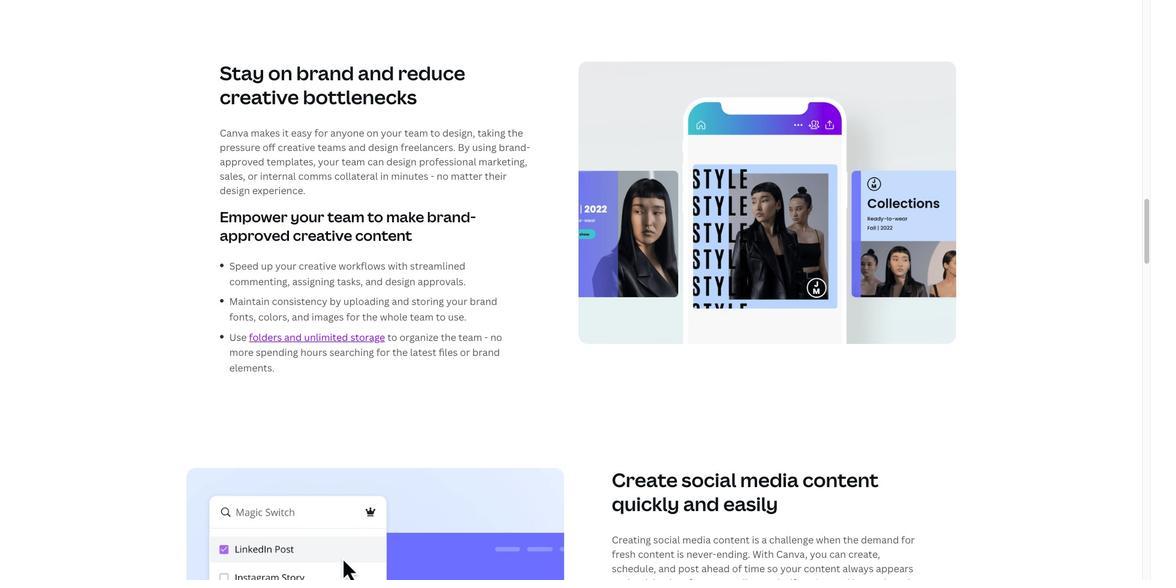 Task type: locate. For each thing, give the bounding box(es) containing it.
can down when
[[829, 548, 846, 561]]

your down ahead
[[704, 577, 726, 580]]

for down "uploading"
[[346, 311, 360, 324]]

professional
[[419, 155, 476, 168]]

and left reduce
[[358, 60, 394, 86]]

files
[[439, 346, 458, 359]]

1 horizontal spatial social
[[682, 467, 736, 493]]

can inside creating social media content is a challenge when the demand for fresh content is never-ending. with canva, you can create, schedule, and post ahead of time so your content always appears at the right time for your audience. or, if you're working against
[[829, 548, 846, 561]]

and inside stay on brand and reduce creative bottlenecks
[[358, 60, 394, 86]]

templates,
[[267, 155, 316, 168]]

when
[[816, 534, 841, 547]]

your
[[381, 126, 402, 140], [318, 155, 339, 168], [291, 207, 324, 227], [275, 260, 297, 273], [446, 295, 468, 308], [780, 563, 802, 576], [704, 577, 726, 580]]

creative inside stay on brand and reduce creative bottlenecks
[[220, 84, 299, 110]]

collateral
[[334, 170, 378, 183]]

empower your team to make brand- approved creative content
[[220, 207, 476, 245]]

easily
[[723, 491, 778, 517]]

0 horizontal spatial or
[[248, 170, 258, 183]]

working
[[830, 577, 866, 580]]

social for create
[[682, 467, 736, 493]]

design up minutes
[[386, 155, 417, 168]]

the up files
[[441, 331, 456, 344]]

creative
[[220, 84, 299, 110], [278, 141, 315, 154], [293, 225, 352, 245], [299, 260, 336, 273]]

1 vertical spatial time
[[665, 577, 686, 580]]

brand inside maintain consistency by uploading and storing your brand fonts, colors, and images for the whole team to use.
[[470, 295, 497, 308]]

0 horizontal spatial time
[[665, 577, 686, 580]]

1 vertical spatial brand-
[[427, 207, 476, 227]]

creative up speed up your creative workflows with streamlined commenting, assigning tasks, and design approvals.
[[293, 225, 352, 245]]

more
[[229, 346, 254, 359]]

1 vertical spatial can
[[829, 548, 846, 561]]

to organize the team - no more spending hours searching for the latest files or brand elements.
[[229, 331, 502, 375]]

no
[[437, 170, 449, 183], [490, 331, 502, 344]]

media for challenge
[[682, 534, 711, 547]]

it
[[282, 126, 289, 140]]

team down collateral
[[327, 207, 365, 227]]

and down anyone
[[348, 141, 366, 154]]

0 vertical spatial can
[[368, 155, 384, 168]]

schedule,
[[612, 563, 656, 576]]

with
[[388, 260, 408, 273]]

team down use.
[[459, 331, 482, 344]]

media
[[740, 467, 799, 493], [682, 534, 711, 547]]

elements.
[[229, 361, 275, 375]]

of
[[732, 563, 742, 576]]

1 vertical spatial -
[[484, 331, 488, 344]]

your up use.
[[446, 295, 468, 308]]

design down with at top
[[385, 275, 415, 288]]

never-
[[686, 548, 716, 561]]

0 vertical spatial on
[[268, 60, 292, 86]]

on
[[268, 60, 292, 86], [367, 126, 379, 140]]

to
[[430, 126, 440, 140], [367, 207, 383, 227], [436, 311, 446, 324], [387, 331, 397, 344]]

creative inside empower your team to make brand- approved creative content
[[293, 225, 352, 245]]

1 horizontal spatial or
[[460, 346, 470, 359]]

time up audience.
[[744, 563, 765, 576]]

media inside create social media content quickly and easily
[[740, 467, 799, 493]]

1 horizontal spatial time
[[744, 563, 765, 576]]

in
[[380, 170, 389, 183]]

and inside speed up your creative workflows with streamlined commenting, assigning tasks, and design approvals.
[[365, 275, 383, 288]]

can
[[368, 155, 384, 168], [829, 548, 846, 561]]

experience.
[[252, 184, 306, 197]]

spending
[[256, 346, 298, 359]]

on right anyone
[[367, 126, 379, 140]]

comms
[[298, 170, 332, 183]]

brand inside stay on brand and reduce creative bottlenecks
[[296, 60, 354, 86]]

design down sales,
[[220, 184, 250, 197]]

to up freelancers.
[[430, 126, 440, 140]]

0 vertical spatial approved
[[220, 155, 264, 168]]

to inside empower your team to make brand- approved creative content
[[367, 207, 383, 227]]

to left use.
[[436, 311, 446, 324]]

can up in
[[368, 155, 384, 168]]

use folders and unlimited storage
[[229, 331, 385, 344]]

and left the easily
[[683, 491, 719, 517]]

to down whole
[[387, 331, 397, 344]]

the up create,
[[843, 534, 859, 547]]

against
[[868, 577, 901, 580]]

or right files
[[460, 346, 470, 359]]

0 horizontal spatial media
[[682, 534, 711, 547]]

off
[[263, 141, 276, 154]]

and
[[358, 60, 394, 86], [348, 141, 366, 154], [365, 275, 383, 288], [392, 295, 409, 308], [292, 311, 309, 324], [284, 331, 302, 344], [683, 491, 719, 517], [658, 563, 676, 576]]

approved
[[220, 155, 264, 168], [220, 225, 290, 245]]

you
[[810, 548, 827, 561]]

2 vertical spatial brand
[[472, 346, 500, 359]]

no inside canva makes it easy for anyone on your team to design, taking the pressure off creative teams and design freelancers. by using brand- approved templates, your team can design professional marketing, sales, or internal comms collateral in minutes - no matter their design experience.
[[437, 170, 449, 183]]

brand inside the to organize the team - no more spending hours searching for the latest files or brand elements.
[[472, 346, 500, 359]]

0 horizontal spatial no
[[437, 170, 449, 183]]

team inside empower your team to make brand- approved creative content
[[327, 207, 365, 227]]

their
[[485, 170, 507, 183]]

or,
[[775, 577, 788, 580]]

brand- inside canva makes it easy for anyone on your team to design, taking the pressure off creative teams and design freelancers. by using brand- approved templates, your team can design professional marketing, sales, or internal comms collateral in minutes - no matter their design experience.
[[499, 141, 530, 154]]

1 horizontal spatial brand-
[[499, 141, 530, 154]]

the right taking
[[508, 126, 523, 140]]

content inside create social media content quickly and easily
[[803, 467, 879, 493]]

1 vertical spatial social
[[653, 534, 680, 547]]

canva
[[220, 126, 248, 140]]

media inside creating social media content is a challenge when the demand for fresh content is never-ending. with canva, you can create, schedule, and post ahead of time so your content always appears at the right time for your audience. or, if you're working against
[[682, 534, 711, 547]]

social
[[682, 467, 736, 493], [653, 534, 680, 547]]

consistency
[[272, 295, 327, 308]]

design inside speed up your creative workflows with streamlined commenting, assigning tasks, and design approvals.
[[385, 275, 415, 288]]

the
[[508, 126, 523, 140], [362, 311, 378, 324], [441, 331, 456, 344], [392, 346, 408, 359], [843, 534, 859, 547], [623, 577, 639, 580]]

team
[[404, 126, 428, 140], [342, 155, 365, 168], [327, 207, 365, 227], [410, 311, 434, 324], [459, 331, 482, 344]]

and down workflows
[[365, 275, 383, 288]]

for right demand
[[901, 534, 915, 547]]

the inside canva makes it easy for anyone on your team to design, taking the pressure off creative teams and design freelancers. by using brand- approved templates, your team can design professional marketing, sales, or internal comms collateral in minutes - no matter their design experience.
[[508, 126, 523, 140]]

is up post
[[677, 548, 684, 561]]

workflows
[[339, 260, 386, 273]]

0 vertical spatial -
[[431, 170, 434, 183]]

design
[[368, 141, 398, 154], [386, 155, 417, 168], [220, 184, 250, 197], [385, 275, 415, 288]]

time
[[744, 563, 765, 576], [665, 577, 686, 580]]

for down storage
[[376, 346, 390, 359]]

1 vertical spatial or
[[460, 346, 470, 359]]

and inside canva makes it easy for anyone on your team to design, taking the pressure off creative teams and design freelancers. by using brand- approved templates, your team can design professional marketing, sales, or internal comms collateral in minutes - no matter their design experience.
[[348, 141, 366, 154]]

fonts,
[[229, 311, 256, 324]]

ahead
[[701, 563, 730, 576]]

and up spending
[[284, 331, 302, 344]]

time down post
[[665, 577, 686, 580]]

0 vertical spatial no
[[437, 170, 449, 183]]

content
[[355, 225, 412, 245], [803, 467, 879, 493], [713, 534, 750, 547], [638, 548, 675, 561], [804, 563, 840, 576]]

0 vertical spatial or
[[248, 170, 258, 183]]

minutes
[[391, 170, 428, 183]]

on inside stay on brand and reduce creative bottlenecks
[[268, 60, 292, 86]]

brand- down the matter
[[427, 207, 476, 227]]

creative up assigning
[[299, 260, 336, 273]]

freelancers.
[[401, 141, 456, 154]]

is
[[752, 534, 759, 547], [677, 548, 684, 561]]

reduce
[[398, 60, 465, 86]]

brand
[[296, 60, 354, 86], [470, 295, 497, 308], [472, 346, 500, 359]]

- inside canva makes it easy for anyone on your team to design, taking the pressure off creative teams and design freelancers. by using brand- approved templates, your team can design professional marketing, sales, or internal comms collateral in minutes - no matter their design experience.
[[431, 170, 434, 183]]

1 horizontal spatial -
[[484, 331, 488, 344]]

design up in
[[368, 141, 398, 154]]

folders and unlimited storage link
[[249, 331, 385, 344]]

your down experience.
[[291, 207, 324, 227]]

for
[[314, 126, 328, 140], [346, 311, 360, 324], [376, 346, 390, 359], [901, 534, 915, 547], [688, 577, 702, 580]]

1 horizontal spatial media
[[740, 467, 799, 493]]

0 horizontal spatial can
[[368, 155, 384, 168]]

0 horizontal spatial brand-
[[427, 207, 476, 227]]

and up right
[[658, 563, 676, 576]]

colors,
[[258, 311, 290, 324]]

0 horizontal spatial is
[[677, 548, 684, 561]]

or right sales,
[[248, 170, 258, 183]]

on right stay
[[268, 60, 292, 86]]

and inside create social media content quickly and easily
[[683, 491, 719, 517]]

creative up makes
[[220, 84, 299, 110]]

0 vertical spatial social
[[682, 467, 736, 493]]

commenting,
[[229, 275, 290, 288]]

1 vertical spatial media
[[682, 534, 711, 547]]

social inside create social media content quickly and easily
[[682, 467, 736, 493]]

1 horizontal spatial is
[[752, 534, 759, 547]]

if
[[790, 577, 796, 580]]

approved down pressure
[[220, 155, 264, 168]]

brand- up marketing,
[[499, 141, 530, 154]]

storage
[[350, 331, 385, 344]]

social for creating
[[653, 534, 680, 547]]

0 vertical spatial brand
[[296, 60, 354, 86]]

team down storing
[[410, 311, 434, 324]]

to inside maintain consistency by uploading and storing your brand fonts, colors, and images for the whole team to use.
[[436, 311, 446, 324]]

1 vertical spatial no
[[490, 331, 502, 344]]

is left a
[[752, 534, 759, 547]]

social inside creating social media content is a challenge when the demand for fresh content is never-ending. with canva, you can create, schedule, and post ahead of time so your content always appears at the right time for your audience. or, if you're working against
[[653, 534, 680, 547]]

1 horizontal spatial no
[[490, 331, 502, 344]]

0 horizontal spatial on
[[268, 60, 292, 86]]

team up freelancers.
[[404, 126, 428, 140]]

your right the up
[[275, 260, 297, 273]]

1 vertical spatial on
[[367, 126, 379, 140]]

by
[[458, 141, 470, 154]]

1 horizontal spatial on
[[367, 126, 379, 140]]

0 horizontal spatial social
[[653, 534, 680, 547]]

0 vertical spatial brand-
[[499, 141, 530, 154]]

0 horizontal spatial -
[[431, 170, 434, 183]]

the down schedule,
[[623, 577, 639, 580]]

to left make
[[367, 207, 383, 227]]

1 horizontal spatial can
[[829, 548, 846, 561]]

- inside the to organize the team - no more spending hours searching for the latest files or brand elements.
[[484, 331, 488, 344]]

bottlenecks
[[303, 84, 417, 110]]

1 approved from the top
[[220, 155, 264, 168]]

can inside canva makes it easy for anyone on your team to design, taking the pressure off creative teams and design freelancers. by using brand- approved templates, your team can design professional marketing, sales, or internal comms collateral in minutes - no matter their design experience.
[[368, 155, 384, 168]]

approved up speed at the left
[[220, 225, 290, 245]]

or
[[248, 170, 258, 183], [460, 346, 470, 359]]

1 vertical spatial brand
[[470, 295, 497, 308]]

1 vertical spatial approved
[[220, 225, 290, 245]]

approved inside empower your team to make brand- approved creative content
[[220, 225, 290, 245]]

unlimited
[[304, 331, 348, 344]]

or inside canva makes it easy for anyone on your team to design, taking the pressure off creative teams and design freelancers. by using brand- approved templates, your team can design professional marketing, sales, or internal comms collateral in minutes - no matter their design experience.
[[248, 170, 258, 183]]

your inside maintain consistency by uploading and storing your brand fonts, colors, and images for the whole team to use.
[[446, 295, 468, 308]]

0 vertical spatial time
[[744, 563, 765, 576]]

creative inside speed up your creative workflows with streamlined commenting, assigning tasks, and design approvals.
[[299, 260, 336, 273]]

images
[[312, 311, 344, 324]]

internal
[[260, 170, 296, 183]]

2 approved from the top
[[220, 225, 290, 245]]

and down consistency
[[292, 311, 309, 324]]

the down "uploading"
[[362, 311, 378, 324]]

creative down easy in the left of the page
[[278, 141, 315, 154]]

for up teams
[[314, 126, 328, 140]]

matter
[[451, 170, 482, 183]]

post
[[678, 563, 699, 576]]

1 vertical spatial is
[[677, 548, 684, 561]]

whole
[[380, 311, 408, 324]]

teams
[[318, 141, 346, 154]]

0 vertical spatial media
[[740, 467, 799, 493]]

for down post
[[688, 577, 702, 580]]



Task type: describe. For each thing, give the bounding box(es) containing it.
media for easily
[[740, 467, 799, 493]]

taking
[[478, 126, 505, 140]]

team inside maintain consistency by uploading and storing your brand fonts, colors, and images for the whole team to use.
[[410, 311, 434, 324]]

easy
[[291, 126, 312, 140]]

fresh
[[612, 548, 636, 561]]

tasks,
[[337, 275, 363, 288]]

storing
[[412, 295, 444, 308]]

for inside the to organize the team - no more spending hours searching for the latest files or brand elements.
[[376, 346, 390, 359]]

your inside speed up your creative workflows with streamlined commenting, assigning tasks, and design approvals.
[[275, 260, 297, 273]]

your up if
[[780, 563, 802, 576]]

to inside canva makes it easy for anyone on your team to design, taking the pressure off creative teams and design freelancers. by using brand- approved templates, your team can design professional marketing, sales, or internal comms collateral in minutes - no matter their design experience.
[[430, 126, 440, 140]]

your inside empower your team to make brand- approved creative content
[[291, 207, 324, 227]]

creating
[[612, 534, 651, 547]]

and up whole
[[392, 295, 409, 308]]

brand- inside empower your team to make brand- approved creative content
[[427, 207, 476, 227]]

or inside the to organize the team - no more spending hours searching for the latest files or brand elements.
[[460, 346, 470, 359]]

use
[[229, 331, 247, 344]]

the inside maintain consistency by uploading and storing your brand fonts, colors, and images for the whole team to use.
[[362, 311, 378, 324]]

ending.
[[716, 548, 750, 561]]

searching
[[329, 346, 374, 359]]

at
[[612, 577, 621, 580]]

up
[[261, 260, 273, 273]]

empower
[[220, 207, 288, 227]]

maintain
[[229, 295, 270, 308]]

canva makes it easy for anyone on your team to design, taking the pressure off creative teams and design freelancers. by using brand- approved templates, your team can design professional marketing, sales, or internal comms collateral in minutes - no matter their design experience.
[[220, 126, 530, 197]]

stay
[[220, 60, 264, 86]]

demand
[[861, 534, 899, 547]]

stay on brand and reduce creative bottlenecks
[[220, 60, 465, 110]]

hours
[[301, 346, 327, 359]]

latest
[[410, 346, 436, 359]]

canva,
[[776, 548, 808, 561]]

speed
[[229, 260, 259, 273]]

your down teams
[[318, 155, 339, 168]]

always
[[843, 563, 874, 576]]

appears
[[876, 563, 914, 576]]

approvals.
[[418, 275, 466, 288]]

design,
[[442, 126, 475, 140]]

with
[[753, 548, 774, 561]]

uploading
[[343, 295, 389, 308]]

a
[[762, 534, 767, 547]]

creating social media content is a challenge when the demand for fresh content is never-ending. with canva, you can create, schedule, and post ahead of time so your content always appears at the right time for your audience. or, if you're working against 
[[612, 534, 919, 580]]

and inside creating social media content is a challenge when the demand for fresh content is never-ending. with canva, you can create, schedule, and post ahead of time so your content always appears at the right time for your audience. or, if you're working against
[[658, 563, 676, 576]]

quickly
[[612, 491, 679, 517]]

your up freelancers.
[[381, 126, 402, 140]]

to inside the to organize the team - no more spending hours searching for the latest files or brand elements.
[[387, 331, 397, 344]]

sales,
[[220, 170, 245, 183]]

organize
[[400, 331, 438, 344]]

0 vertical spatial is
[[752, 534, 759, 547]]

use.
[[448, 311, 467, 324]]

using
[[472, 141, 497, 154]]

pressure
[[220, 141, 260, 154]]

team up collateral
[[342, 155, 365, 168]]

folders
[[249, 331, 282, 344]]

on inside canva makes it easy for anyone on your team to design, taking the pressure off creative teams and design freelancers. by using brand- approved templates, your team can design professional marketing, sales, or internal comms collateral in minutes - no matter their design experience.
[[367, 126, 379, 140]]

no inside the to organize the team - no more spending hours searching for the latest files or brand elements.
[[490, 331, 502, 344]]

approved inside canva makes it easy for anyone on your team to design, taking the pressure off creative teams and design freelancers. by using brand- approved templates, your team can design professional marketing, sales, or internal comms collateral in minutes - no matter their design experience.
[[220, 155, 264, 168]]

speed up your creative workflows with streamlined commenting, assigning tasks, and design approvals.
[[229, 260, 466, 288]]

by
[[330, 295, 341, 308]]

assigning
[[292, 275, 335, 288]]

marketing,
[[479, 155, 527, 168]]

create social media content quickly and easily
[[612, 467, 879, 517]]

you're
[[799, 577, 828, 580]]

create
[[612, 467, 678, 493]]

right
[[641, 577, 663, 580]]

so
[[767, 563, 778, 576]]

team inside the to organize the team - no more spending hours searching for the latest files or brand elements.
[[459, 331, 482, 344]]

make
[[386, 207, 424, 227]]

challenge
[[769, 534, 814, 547]]

for inside maintain consistency by uploading and storing your brand fonts, colors, and images for the whole team to use.
[[346, 311, 360, 324]]

maintain consistency by uploading and storing your brand fonts, colors, and images for the whole team to use.
[[229, 295, 497, 324]]

makes
[[251, 126, 280, 140]]

creative inside canva makes it easy for anyone on your team to design, taking the pressure off creative teams and design freelancers. by using brand- approved templates, your team can design professional marketing, sales, or internal comms collateral in minutes - no matter their design experience.
[[278, 141, 315, 154]]

for inside canva makes it easy for anyone on your team to design, taking the pressure off creative teams and design freelancers. by using brand- approved templates, your team can design professional marketing, sales, or internal comms collateral in minutes - no matter their design experience.
[[314, 126, 328, 140]]

anyone
[[330, 126, 364, 140]]

ui - templates image
[[578, 61, 956, 344]]

create,
[[848, 548, 880, 561]]

audience.
[[728, 577, 772, 580]]

content inside empower your team to make brand- approved creative content
[[355, 225, 412, 245]]

the left latest
[[392, 346, 408, 359]]



Task type: vqa. For each thing, say whether or not it's contained in the screenshot.
bottom -
yes



